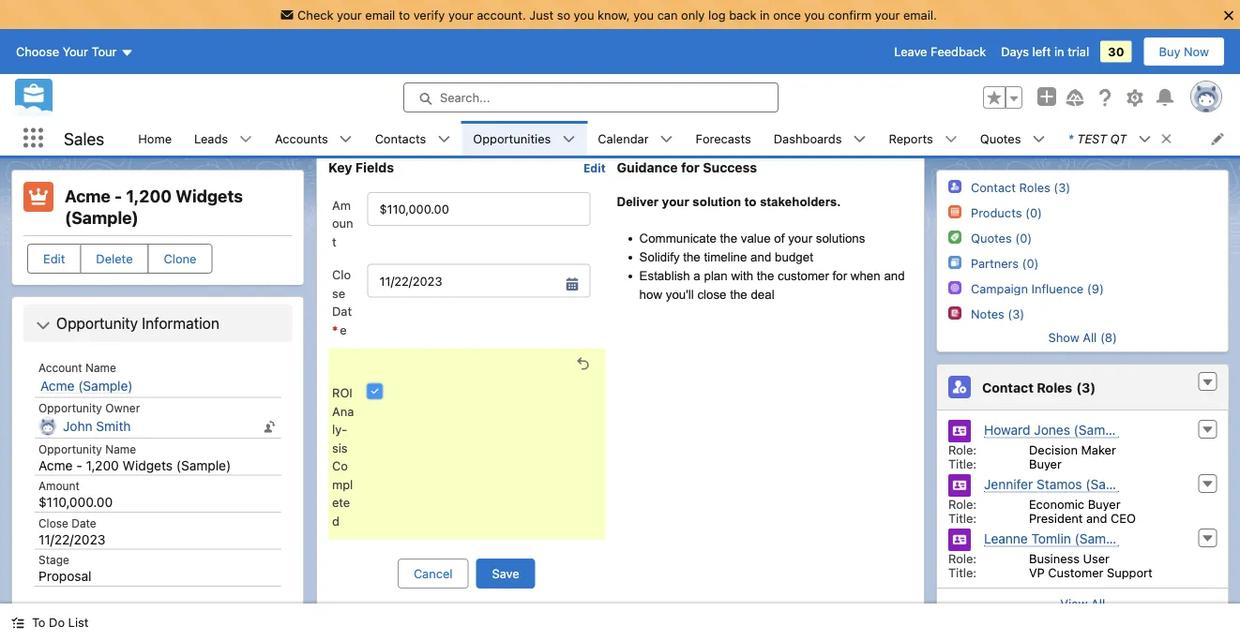 Task type: describe. For each thing, give the bounding box(es) containing it.
john smith link
[[63, 419, 131, 435]]

opportunity inside opportunity name acme - 1,200 widgets (sample) amount $110,000.00 close date 11/22/2023 stage proposal
[[38, 443, 102, 456]]

show all (8) link
[[1048, 330, 1117, 344]]

leads list item
[[183, 121, 264, 156]]

(sample) inside jennifer stamos (sample) link
[[1086, 477, 1140, 492]]

list item containing *
[[1057, 121, 1182, 156]]

close
[[38, 517, 68, 530]]

t
[[332, 234, 336, 248]]

howard jones (sample) image
[[948, 420, 971, 443]]

view all
[[1060, 597, 1105, 611]]

e
[[339, 322, 346, 336]]

calendar list item
[[587, 121, 685, 156]]

contact for contact roles (3)
[[982, 380, 1034, 395]]

to for verify
[[399, 8, 410, 22]]

quotes link
[[969, 121, 1033, 156]]

president
[[1029, 511, 1083, 526]]

contacts link
[[364, 121, 438, 156]]

support
[[1107, 566, 1153, 580]]

show all (8)
[[1048, 330, 1117, 344]]

search...
[[440, 91, 490, 105]]

campaign
[[971, 282, 1028, 296]]

3 you from the left
[[805, 8, 825, 22]]

opportunity for opportunity information
[[56, 315, 138, 333]]

to for stakeholders.
[[745, 194, 756, 208]]

mpl
[[332, 477, 353, 491]]

so
[[557, 8, 571, 22]]

date
[[72, 517, 96, 530]]

leanne
[[984, 531, 1028, 547]]

ana
[[332, 404, 354, 418]]

email
[[365, 8, 395, 22]]

to do list button
[[0, 604, 100, 642]]

proposal
[[38, 569, 91, 585]]

(sample) inside opportunity name acme - 1,200 widgets (sample) amount $110,000.00 close date 11/22/2023 stage proposal
[[176, 458, 231, 473]]

contact roles element
[[936, 364, 1229, 619]]

home
[[138, 131, 172, 145]]

title: for leanne
[[948, 566, 977, 580]]

am
[[332, 197, 350, 211]]

cancel
[[414, 567, 453, 581]]

edit button
[[27, 244, 81, 274]]

quotes (0)
[[971, 231, 1032, 245]]

the up timeline
[[720, 231, 737, 245]]

view
[[1060, 597, 1088, 611]]

stage
[[38, 554, 69, 567]]

to
[[32, 616, 46, 630]]

communicate the value of your solutions solidify the timeline and budget establish a plan with the customer for when and how you'll close the deal
[[639, 231, 905, 301]]

products (0) link
[[971, 206, 1042, 221]]

delete button
[[80, 244, 149, 274]]

can
[[658, 8, 678, 22]]

contact roles (3)
[[971, 180, 1070, 194]]

cancel button
[[398, 559, 469, 589]]

name for -
[[105, 443, 136, 456]]

communicate
[[639, 231, 716, 245]]

text default image for dashboards
[[853, 133, 867, 146]]

information
[[142, 315, 219, 333]]

widgets inside opportunity name acme - 1,200 widgets (sample) amount $110,000.00 close date 11/22/2023 stage proposal
[[123, 458, 173, 473]]

am oun t
[[332, 197, 353, 248]]

how
[[639, 287, 662, 301]]

1 you from the left
[[574, 8, 594, 22]]

plan
[[704, 269, 727, 283]]

1 vertical spatial and
[[884, 269, 905, 283]]

oun
[[332, 216, 353, 230]]

sis
[[332, 422, 347, 454]]

contacts list item
[[364, 121, 462, 156]]

verify
[[414, 8, 445, 22]]

(sample) inside "account name acme (sample)"
[[78, 378, 133, 394]]

clone
[[164, 252, 197, 266]]

leanne tomlin (sample) link
[[984, 531, 1129, 548]]

your
[[63, 45, 88, 59]]

buy
[[1159, 45, 1181, 59]]

acme (sample) link
[[40, 378, 133, 395]]

- inside acme - 1,200 widgets (sample)
[[115, 186, 122, 206]]

opportunity image
[[23, 182, 53, 212]]

products image
[[948, 206, 961, 219]]

solution
[[692, 194, 741, 208]]

for inside communicate the value of your solutions solidify the timeline and budget establish a plan with the customer for when and how you'll close the deal
[[832, 269, 847, 283]]

list
[[68, 616, 89, 630]]

opportunities list item
[[462, 121, 587, 156]]

leads link
[[183, 121, 239, 156]]

dashboards link
[[763, 121, 853, 156]]

text default image for reports
[[945, 133, 958, 146]]

your down guidance for success
[[662, 194, 689, 208]]

* test qt
[[1068, 131, 1127, 145]]

solutions
[[816, 231, 865, 245]]

left
[[1033, 45, 1051, 59]]

opportunity name acme - 1,200 widgets (sample) amount $110,000.00 close date 11/22/2023 stage proposal
[[38, 443, 231, 585]]

jennifer stamos (sample) image
[[948, 475, 971, 497]]

account name acme (sample)
[[38, 361, 133, 394]]

guidance
[[617, 160, 678, 175]]

name for (sample)
[[85, 361, 116, 374]]

test
[[1078, 131, 1107, 145]]

1 horizontal spatial in
[[1055, 45, 1065, 59]]

ly
[[332, 422, 347, 436]]

maker
[[1081, 443, 1116, 457]]

vp
[[1029, 566, 1045, 580]]

john
[[63, 419, 93, 435]]

role: for leanne
[[948, 552, 977, 566]]

back
[[729, 8, 757, 22]]

roles (3)
[[1019, 180, 1070, 194]]

accounts list item
[[264, 121, 364, 156]]

opportunities
[[473, 131, 551, 145]]

now
[[1184, 45, 1210, 59]]

reports list item
[[878, 121, 969, 156]]

your inside communicate the value of your solutions solidify the timeline and budget establish a plan with the customer for when and how you'll close the deal
[[788, 231, 812, 245]]

leads
[[194, 131, 228, 145]]

economic buyer
[[1029, 497, 1121, 511]]

list containing home
[[127, 121, 1241, 156]]

contact roles (3) link
[[971, 180, 1070, 195]]

a
[[693, 269, 700, 283]]

notes (3)
[[971, 307, 1025, 321]]

only
[[681, 8, 705, 22]]

confirm
[[829, 8, 872, 22]]

contact for contact roles (3)
[[971, 180, 1016, 194]]

acme inside acme - 1,200 widgets (sample)
[[65, 186, 111, 206]]

and inside contact roles element
[[1086, 511, 1107, 526]]

role: for howard
[[948, 443, 977, 457]]

8 text default image from the left
[[1139, 133, 1152, 146]]

roi ana ly sis co mpl ete d
[[332, 385, 354, 528]]



Task type: locate. For each thing, give the bounding box(es) containing it.
to right solution
[[745, 194, 756, 208]]

widgets down "leads" at the top of the page
[[176, 186, 243, 206]]

* for * test qt
[[1068, 131, 1074, 145]]

text default image inside dashboards list item
[[853, 133, 867, 146]]

john smith
[[63, 419, 131, 435]]

1 horizontal spatial to
[[745, 194, 756, 208]]

0 vertical spatial contact
[[971, 180, 1016, 194]]

* left e
[[332, 322, 338, 336]]

opportunity up john
[[38, 402, 102, 415]]

1 horizontal spatial edit
[[583, 161, 605, 175]]

text default image for opportunities
[[562, 133, 576, 146]]

1,200 down home at the top left of the page
[[126, 186, 172, 206]]

0 horizontal spatial and
[[750, 250, 771, 264]]

text default image down search... button
[[562, 133, 576, 146]]

0 vertical spatial opportunity
[[56, 315, 138, 333]]

name inside opportunity name acme - 1,200 widgets (sample) amount $110,000.00 close date 11/22/2023 stage proposal
[[105, 443, 136, 456]]

0 horizontal spatial -
[[76, 458, 82, 473]]

1 vertical spatial name
[[105, 443, 136, 456]]

text default image for calendar
[[660, 133, 673, 146]]

partners image
[[948, 256, 961, 269]]

0 vertical spatial name
[[85, 361, 116, 374]]

opportunity owner
[[38, 402, 140, 415]]

acme down "account" at the bottom of page
[[40, 378, 75, 394]]

your left email at the left top of page
[[337, 8, 362, 22]]

2 role: from the top
[[948, 497, 977, 511]]

accounts
[[275, 131, 328, 145]]

contact up products (0)
[[971, 180, 1016, 194]]

stakeholders.
[[760, 194, 840, 208]]

qt
[[1111, 131, 1127, 145]]

do
[[49, 616, 65, 630]]

buy now
[[1159, 45, 1210, 59]]

0 vertical spatial *
[[1068, 131, 1074, 145]]

acme inside opportunity name acme - 1,200 widgets (sample) amount $110,000.00 close date 11/22/2023 stage proposal
[[38, 458, 73, 473]]

1 role: from the top
[[948, 443, 977, 457]]

0 vertical spatial all
[[1083, 330, 1097, 344]]

email.
[[904, 8, 937, 22]]

in right back
[[760, 8, 770, 22]]

close
[[697, 287, 726, 301]]

1 vertical spatial in
[[1055, 45, 1065, 59]]

show
[[1048, 330, 1079, 344]]

0 vertical spatial 1,200
[[126, 186, 172, 206]]

opportunity for opportunity owner
[[38, 402, 102, 415]]

delete
[[96, 252, 133, 266]]

role:
[[948, 443, 977, 457], [948, 497, 977, 511], [948, 552, 977, 566]]

account
[[38, 361, 82, 374]]

calendar
[[598, 131, 649, 145]]

days
[[1002, 45, 1029, 59]]

1 vertical spatial edit
[[43, 252, 65, 266]]

text default image up key
[[339, 133, 353, 146]]

clo
[[332, 267, 351, 281]]

(sample) inside the howard jones (sample) 'link'
[[1074, 422, 1129, 438]]

you right once
[[805, 8, 825, 22]]

3 text default image from the left
[[562, 133, 576, 146]]

smith
[[96, 419, 131, 435]]

1,200
[[126, 186, 172, 206], [86, 458, 119, 473]]

notes image
[[948, 307, 961, 320]]

text default image right qt
[[1139, 133, 1152, 146]]

text default image right the reports
[[945, 133, 958, 146]]

once
[[773, 8, 801, 22]]

1 vertical spatial for
[[832, 269, 847, 283]]

role: up leanne tomlin (sample) image
[[948, 497, 977, 511]]

contact roles (3)
[[982, 380, 1096, 395]]

1 text default image from the left
[[239, 133, 253, 146]]

role: for jennifer
[[948, 497, 977, 511]]

* inside list item
[[1068, 131, 1074, 145]]

0 horizontal spatial buyer
[[1029, 457, 1062, 471]]

3 role: from the top
[[948, 552, 977, 566]]

buy now button
[[1144, 37, 1226, 67]]

jones
[[1034, 422, 1070, 438]]

2 you from the left
[[634, 8, 654, 22]]

title: for howard
[[948, 457, 977, 471]]

0 vertical spatial for
[[681, 160, 699, 175]]

your right verify
[[449, 8, 474, 22]]

0 horizontal spatial to
[[399, 8, 410, 22]]

1 horizontal spatial for
[[832, 269, 847, 283]]

* for *
[[332, 322, 338, 336]]

roles
[[1037, 380, 1072, 395]]

text default image for quotes
[[1033, 133, 1046, 146]]

text default image right quotes
[[1033, 133, 1046, 146]]

title: up leanne tomlin (sample) image
[[948, 511, 977, 526]]

0 vertical spatial edit
[[583, 161, 605, 175]]

text default image inside list item
[[1160, 132, 1173, 145]]

1 horizontal spatial you
[[634, 8, 654, 22]]

text default image
[[239, 133, 253, 146], [339, 133, 353, 146], [562, 133, 576, 146], [660, 133, 673, 146], [853, 133, 867, 146], [945, 133, 958, 146], [1033, 133, 1046, 146], [1139, 133, 1152, 146]]

text default image inside contacts list item
[[438, 133, 451, 146]]

text default image inside 'reports' list item
[[945, 133, 958, 146]]

leanne tomlin (sample)
[[984, 531, 1129, 547]]

2 horizontal spatial you
[[805, 8, 825, 22]]

jennifer
[[984, 477, 1033, 492]]

your up budget at the top right
[[788, 231, 812, 245]]

(sample) inside acme - 1,200 widgets (sample)
[[65, 207, 139, 228]]

0 vertical spatial title:
[[948, 457, 977, 471]]

campaign influence (9)
[[971, 282, 1104, 296]]

1 horizontal spatial -
[[115, 186, 122, 206]]

economic
[[1029, 497, 1084, 511]]

title: up jennifer stamos (sample) image
[[948, 457, 977, 471]]

reports link
[[878, 121, 945, 156]]

Am oun t text field
[[367, 192, 590, 225]]

deal
[[751, 287, 774, 301]]

quotes (0) link
[[971, 231, 1032, 246]]

group
[[983, 86, 1023, 109]]

7 text default image from the left
[[1033, 133, 1046, 146]]

quotes list item
[[969, 121, 1057, 156]]

acme - 1,200 widgets (sample)
[[65, 186, 243, 228]]

acme right opportunity image
[[65, 186, 111, 206]]

widgets down smith
[[123, 458, 173, 473]]

and left the ceo at bottom
[[1086, 511, 1107, 526]]

1 vertical spatial role:
[[948, 497, 977, 511]]

quotes image
[[948, 231, 961, 244]]

all left "(8)"
[[1083, 330, 1097, 344]]

list
[[127, 121, 1241, 156]]

role: down jennifer stamos (sample) image
[[948, 552, 977, 566]]

you left can
[[634, 8, 654, 22]]

1 horizontal spatial 1,200
[[126, 186, 172, 206]]

2 horizontal spatial and
[[1086, 511, 1107, 526]]

1 vertical spatial widgets
[[123, 458, 173, 473]]

howard
[[984, 422, 1030, 438]]

1,200 inside opportunity name acme - 1,200 widgets (sample) amount $110,000.00 close date 11/22/2023 stage proposal
[[86, 458, 119, 473]]

the up deal
[[757, 269, 774, 283]]

2 vertical spatial role:
[[948, 552, 977, 566]]

text default image inside the calendar list item
[[660, 133, 673, 146]]

success
[[703, 160, 757, 175]]

guidance for success
[[617, 160, 757, 175]]

text default image left reports link
[[853, 133, 867, 146]]

1,200 down john smith link
[[86, 458, 119, 473]]

1 vertical spatial 1,200
[[86, 458, 119, 473]]

4 text default image from the left
[[660, 133, 673, 146]]

notes (3) link
[[971, 307, 1025, 322]]

0 vertical spatial role:
[[948, 443, 977, 457]]

list item
[[1057, 121, 1182, 156]]

buyer up stamos
[[1029, 457, 1062, 471]]

key
[[328, 160, 352, 175]]

all inside contact roles element
[[1091, 597, 1105, 611]]

forecasts link
[[685, 121, 763, 156]]

(sample)
[[65, 207, 139, 228], [78, 378, 133, 394], [1074, 422, 1129, 438], [176, 458, 231, 473], [1086, 477, 1140, 492], [1075, 531, 1129, 547]]

acme for -
[[38, 458, 73, 473]]

6 text default image from the left
[[945, 133, 958, 146]]

0 horizontal spatial edit
[[43, 252, 65, 266]]

0 horizontal spatial *
[[332, 322, 338, 336]]

text default image up guidance
[[660, 133, 673, 146]]

1 vertical spatial contact
[[982, 380, 1034, 395]]

you right "so"
[[574, 8, 594, 22]]

2 vertical spatial acme
[[38, 458, 73, 473]]

title: down leanne tomlin (sample) image
[[948, 566, 977, 580]]

your left email.
[[875, 8, 900, 22]]

1 horizontal spatial *
[[1068, 131, 1074, 145]]

key fields
[[328, 160, 394, 175]]

0 horizontal spatial for
[[681, 160, 699, 175]]

leave
[[895, 45, 928, 59]]

feedback
[[931, 45, 987, 59]]

the up 'a'
[[683, 250, 700, 264]]

1 vertical spatial to
[[745, 194, 756, 208]]

opportunities link
[[462, 121, 562, 156]]

opportunity inside dropdown button
[[56, 315, 138, 333]]

howard jones (sample) link
[[984, 422, 1129, 439]]

11/22/2023
[[38, 532, 105, 548]]

and right the when
[[884, 269, 905, 283]]

to right email at the left top of page
[[399, 8, 410, 22]]

title:
[[948, 457, 977, 471], [948, 511, 977, 526], [948, 566, 977, 580]]

None text field
[[367, 263, 590, 297]]

opportunity up "account name acme (sample)"
[[56, 315, 138, 333]]

and
[[750, 250, 771, 264], [884, 269, 905, 283], [1086, 511, 1107, 526]]

(sample) inside leanne tomlin (sample) link
[[1075, 531, 1129, 547]]

choose your tour button
[[15, 37, 135, 67]]

stamos
[[1037, 477, 1082, 492]]

0 horizontal spatial widgets
[[123, 458, 173, 473]]

1 horizontal spatial buyer
[[1088, 497, 1121, 511]]

1 vertical spatial buyer
[[1088, 497, 1121, 511]]

5 text default image from the left
[[853, 133, 867, 146]]

0 vertical spatial in
[[760, 8, 770, 22]]

0 horizontal spatial you
[[574, 8, 594, 22]]

contact roles image
[[948, 180, 961, 193]]

0 vertical spatial to
[[399, 8, 410, 22]]

edit left delete
[[43, 252, 65, 266]]

choose your tour
[[16, 45, 117, 59]]

2 text default image from the left
[[339, 133, 353, 146]]

0 vertical spatial acme
[[65, 186, 111, 206]]

-
[[115, 186, 122, 206], [76, 458, 82, 473]]

3 title: from the top
[[948, 566, 977, 580]]

influence (9)
[[1031, 282, 1104, 296]]

jennifer stamos (sample) link
[[984, 477, 1140, 493]]

opportunity down john
[[38, 443, 102, 456]]

1 vertical spatial all
[[1091, 597, 1105, 611]]

name down smith
[[105, 443, 136, 456]]

buyer down jennifer stamos (sample) link
[[1088, 497, 1121, 511]]

name up acme (sample) "link"
[[85, 361, 116, 374]]

tour
[[92, 45, 117, 59]]

for left success
[[681, 160, 699, 175]]

0 vertical spatial widgets
[[176, 186, 243, 206]]

role: up jennifer stamos (sample) image
[[948, 443, 977, 457]]

1 horizontal spatial and
[[884, 269, 905, 283]]

1 horizontal spatial widgets
[[176, 186, 243, 206]]

ROI Ana ly sis Co mpl ete d checkbox
[[367, 384, 382, 399]]

0 horizontal spatial in
[[760, 8, 770, 22]]

dat
[[332, 304, 352, 318]]

campaign influence image
[[948, 282, 961, 295]]

dashboards list item
[[763, 121, 878, 156]]

widgets inside acme - 1,200 widgets (sample)
[[176, 186, 243, 206]]

text default image for accounts
[[339, 133, 353, 146]]

text default image inside opportunity information dropdown button
[[36, 318, 51, 333]]

title: for jennifer
[[948, 511, 977, 526]]

text default image inside leads list item
[[239, 133, 253, 146]]

text default image right "leads" at the top of the page
[[239, 133, 253, 146]]

account.
[[477, 8, 526, 22]]

text default image for leads
[[239, 133, 253, 146]]

1 vertical spatial title:
[[948, 511, 977, 526]]

partners (0)
[[971, 256, 1039, 270]]

- up amount
[[76, 458, 82, 473]]

view all link
[[937, 588, 1228, 618]]

* left test
[[1068, 131, 1074, 145]]

products (0)
[[971, 206, 1042, 220]]

0 vertical spatial buyer
[[1029, 457, 1062, 471]]

0 vertical spatial and
[[750, 250, 771, 264]]

text default image inside to do list button
[[11, 617, 24, 630]]

leanne tomlin (sample) image
[[948, 529, 971, 552]]

(8)
[[1100, 330, 1117, 344]]

buyer
[[1029, 457, 1062, 471], [1088, 497, 1121, 511]]

1,200 inside acme - 1,200 widgets (sample)
[[126, 186, 172, 206]]

you'll
[[666, 287, 694, 301]]

all for view
[[1091, 597, 1105, 611]]

contact up howard on the right bottom
[[982, 380, 1034, 395]]

all right view
[[1091, 597, 1105, 611]]

1 vertical spatial *
[[332, 322, 338, 336]]

1 title: from the top
[[948, 457, 977, 471]]

1 vertical spatial opportunity
[[38, 402, 102, 415]]

edit inside button
[[43, 252, 65, 266]]

edit down calendar link
[[583, 161, 605, 175]]

in right left
[[1055, 45, 1065, 59]]

timeline
[[704, 250, 747, 264]]

home link
[[127, 121, 183, 156]]

decision
[[1029, 443, 1078, 457]]

2 vertical spatial title:
[[948, 566, 977, 580]]

acme inside "account name acme (sample)"
[[40, 378, 75, 394]]

for left the when
[[832, 269, 847, 283]]

all for show
[[1083, 330, 1097, 344]]

2 title: from the top
[[948, 511, 977, 526]]

the down with
[[730, 287, 747, 301]]

president and ceo
[[1029, 511, 1136, 526]]

amount
[[38, 480, 80, 493]]

text default image inside accounts list item
[[339, 133, 353, 146]]

- up delete
[[115, 186, 122, 206]]

- inside opportunity name acme - 1,200 widgets (sample) amount $110,000.00 close date 11/22/2023 stage proposal
[[76, 458, 82, 473]]

name inside "account name acme (sample)"
[[85, 361, 116, 374]]

acme for (sample)
[[40, 378, 75, 394]]

in
[[760, 8, 770, 22], [1055, 45, 1065, 59]]

1 vertical spatial acme
[[40, 378, 75, 394]]

2 vertical spatial opportunity
[[38, 443, 102, 456]]

2 vertical spatial and
[[1086, 511, 1107, 526]]

calendar link
[[587, 121, 660, 156]]

leave feedback link
[[895, 45, 987, 59]]

0 vertical spatial -
[[115, 186, 122, 206]]

text default image inside opportunities list item
[[562, 133, 576, 146]]

fields
[[355, 160, 394, 175]]

1 vertical spatial -
[[76, 458, 82, 473]]

days left in trial
[[1002, 45, 1090, 59]]

0 horizontal spatial 1,200
[[86, 458, 119, 473]]

text default image inside quotes list item
[[1033, 133, 1046, 146]]

30
[[1108, 45, 1125, 59]]

clo se dat e
[[332, 267, 352, 336]]

text default image
[[1160, 132, 1173, 145], [438, 133, 451, 146], [36, 318, 51, 333], [1201, 376, 1214, 389], [11, 617, 24, 630]]

forecasts
[[696, 131, 751, 145]]

leave feedback
[[895, 45, 987, 59]]

jennifer stamos (sample)
[[984, 477, 1140, 492]]

quotes
[[980, 131, 1021, 145]]

and down value
[[750, 250, 771, 264]]

acme up amount
[[38, 458, 73, 473]]



Task type: vqa. For each thing, say whether or not it's contained in the screenshot.


